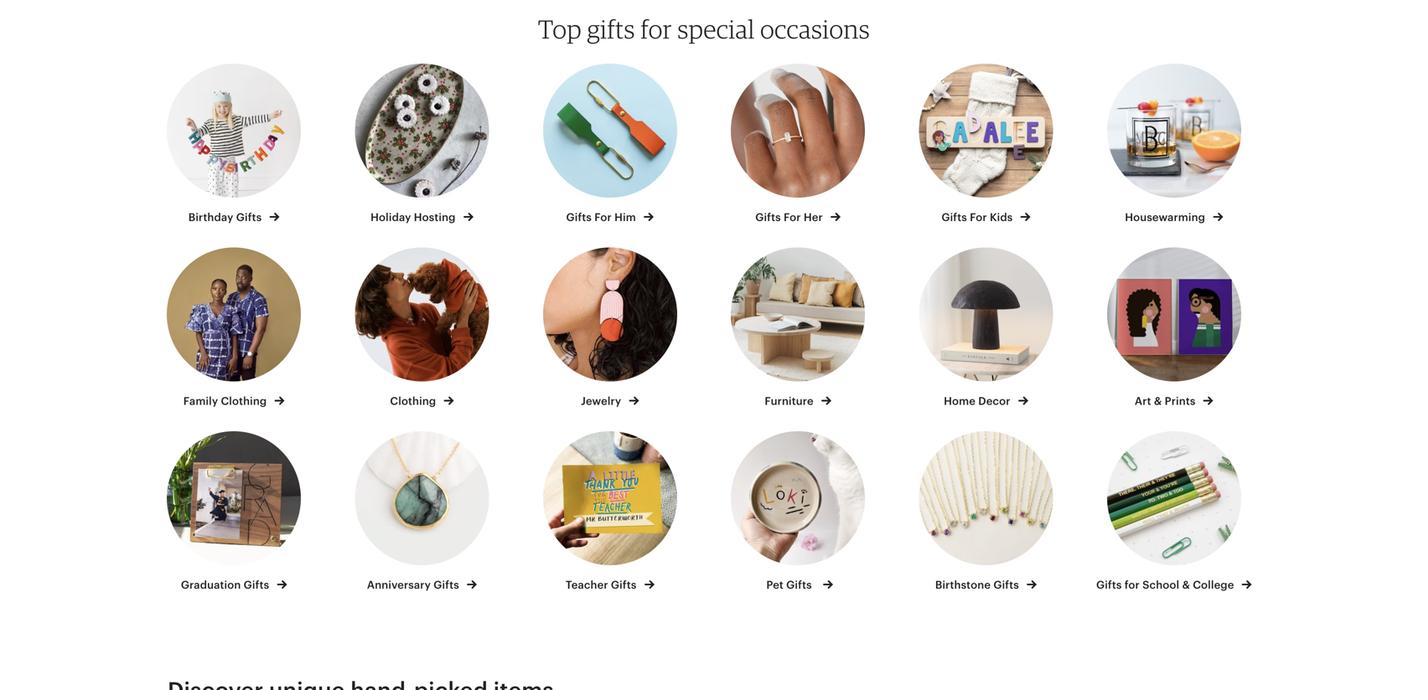 Task type: describe. For each thing, give the bounding box(es) containing it.
kids
[[990, 211, 1013, 224]]

for for him
[[595, 211, 612, 224]]

pet gifts link
[[719, 432, 877, 593]]

holiday hosting link
[[343, 64, 501, 225]]

home decor
[[944, 395, 1013, 408]]

teacher gifts
[[566, 579, 639, 592]]

hosting
[[414, 211, 456, 224]]

gifts left kids
[[942, 211, 967, 224]]

for for her
[[784, 211, 801, 224]]

jewelry link
[[531, 248, 689, 409]]

college
[[1193, 579, 1234, 592]]

furniture link
[[719, 248, 877, 409]]

gifts inside "link"
[[236, 211, 262, 224]]

gifts right teacher
[[611, 579, 637, 592]]

teacher
[[566, 579, 608, 592]]

0 vertical spatial for
[[641, 14, 672, 45]]

graduation
[[181, 579, 241, 592]]

housewarming
[[1125, 211, 1208, 224]]

birthday gifts
[[188, 211, 265, 224]]

him
[[615, 211, 636, 224]]

family clothing
[[183, 395, 270, 408]]

gifts for school & college
[[1097, 579, 1237, 592]]

top
[[538, 14, 582, 45]]

holiday hosting
[[371, 211, 458, 224]]

art & prints link
[[1095, 248, 1253, 409]]

gifts right 'graduation' on the left of page
[[244, 579, 269, 592]]

1 vertical spatial &
[[1183, 579, 1190, 592]]

gifts for her
[[756, 211, 826, 224]]

family
[[183, 395, 218, 408]]

gifts for him
[[566, 211, 639, 224]]

special
[[678, 14, 755, 45]]

her
[[804, 211, 823, 224]]

gifts for her link
[[719, 64, 877, 225]]

birthstone
[[936, 579, 991, 592]]



Task type: locate. For each thing, give the bounding box(es) containing it.
gifts
[[587, 14, 635, 45]]

anniversary gifts
[[367, 579, 462, 592]]

& inside 'link'
[[1154, 395, 1162, 408]]

housewarming link
[[1095, 64, 1253, 225]]

holiday
[[371, 211, 411, 224]]

0 horizontal spatial for
[[595, 211, 612, 224]]

gifts left her
[[756, 211, 781, 224]]

gifts
[[236, 211, 262, 224], [566, 211, 592, 224], [756, 211, 781, 224], [942, 211, 967, 224], [244, 579, 269, 592], [434, 579, 459, 592], [611, 579, 637, 592], [787, 579, 812, 592], [994, 579, 1019, 592], [1097, 579, 1122, 592]]

&
[[1154, 395, 1162, 408], [1183, 579, 1190, 592]]

pet
[[767, 579, 784, 592]]

anniversary
[[367, 579, 431, 592]]

birthday gifts link
[[155, 64, 313, 225]]

gifts right birthday
[[236, 211, 262, 224]]

1 vertical spatial for
[[1125, 579, 1140, 592]]

1 horizontal spatial for
[[1125, 579, 1140, 592]]

0 horizontal spatial for
[[641, 14, 672, 45]]

& right 'school'
[[1183, 579, 1190, 592]]

gifts left him
[[566, 211, 592, 224]]

1 horizontal spatial clothing
[[390, 395, 439, 408]]

gifts right birthstone
[[994, 579, 1019, 592]]

for left her
[[784, 211, 801, 224]]

teacher gifts link
[[531, 432, 689, 593]]

for inside gifts for him link
[[595, 211, 612, 224]]

2 for from the left
[[784, 211, 801, 224]]

pet gifts
[[767, 579, 815, 592]]

furniture
[[765, 395, 817, 408]]

for for kids
[[970, 211, 987, 224]]

art & prints
[[1135, 395, 1199, 408]]

family clothing link
[[155, 248, 313, 409]]

jewelry
[[581, 395, 624, 408]]

gifts right 'pet'
[[787, 579, 812, 592]]

graduation gifts link
[[155, 432, 313, 593]]

birthstone gifts link
[[907, 432, 1065, 593]]

1 for from the left
[[595, 211, 612, 224]]

0 horizontal spatial &
[[1154, 395, 1162, 408]]

decor
[[979, 395, 1011, 408]]

for left 'school'
[[1125, 579, 1140, 592]]

2 clothing from the left
[[390, 395, 439, 408]]

birthstone gifts
[[936, 579, 1022, 592]]

for left kids
[[970, 211, 987, 224]]

clothing
[[221, 395, 267, 408], [390, 395, 439, 408]]

occasions
[[761, 14, 870, 45]]

graduation gifts
[[181, 579, 272, 592]]

for inside gifts for kids link
[[970, 211, 987, 224]]

gifts for kids
[[942, 211, 1016, 224]]

birthday
[[188, 211, 233, 224]]

anniversary gifts link
[[343, 432, 501, 593]]

home
[[944, 395, 976, 408]]

gifts for school & college link
[[1095, 432, 1253, 593]]

2 horizontal spatial for
[[970, 211, 987, 224]]

1 horizontal spatial for
[[784, 211, 801, 224]]

art
[[1135, 395, 1152, 408]]

1 horizontal spatial &
[[1183, 579, 1190, 592]]

top gifts for special occasions
[[538, 14, 870, 45]]

gifts left 'school'
[[1097, 579, 1122, 592]]

0 horizontal spatial clothing
[[221, 395, 267, 408]]

1 clothing from the left
[[221, 395, 267, 408]]

& right art
[[1154, 395, 1162, 408]]

for left him
[[595, 211, 612, 224]]

3 for from the left
[[970, 211, 987, 224]]

prints
[[1165, 395, 1196, 408]]

for inside gifts for her link
[[784, 211, 801, 224]]

gifts right anniversary
[[434, 579, 459, 592]]

gifts for kids link
[[907, 64, 1065, 225]]

for right 'gifts'
[[641, 14, 672, 45]]

home decor link
[[907, 248, 1065, 409]]

0 vertical spatial &
[[1154, 395, 1162, 408]]

school
[[1143, 579, 1180, 592]]

for
[[595, 211, 612, 224], [784, 211, 801, 224], [970, 211, 987, 224]]

clothing link
[[343, 248, 501, 409]]

for
[[641, 14, 672, 45], [1125, 579, 1140, 592]]

gifts for him link
[[531, 64, 689, 225]]



Task type: vqa. For each thing, say whether or not it's contained in the screenshot.
Kids's the For
yes



